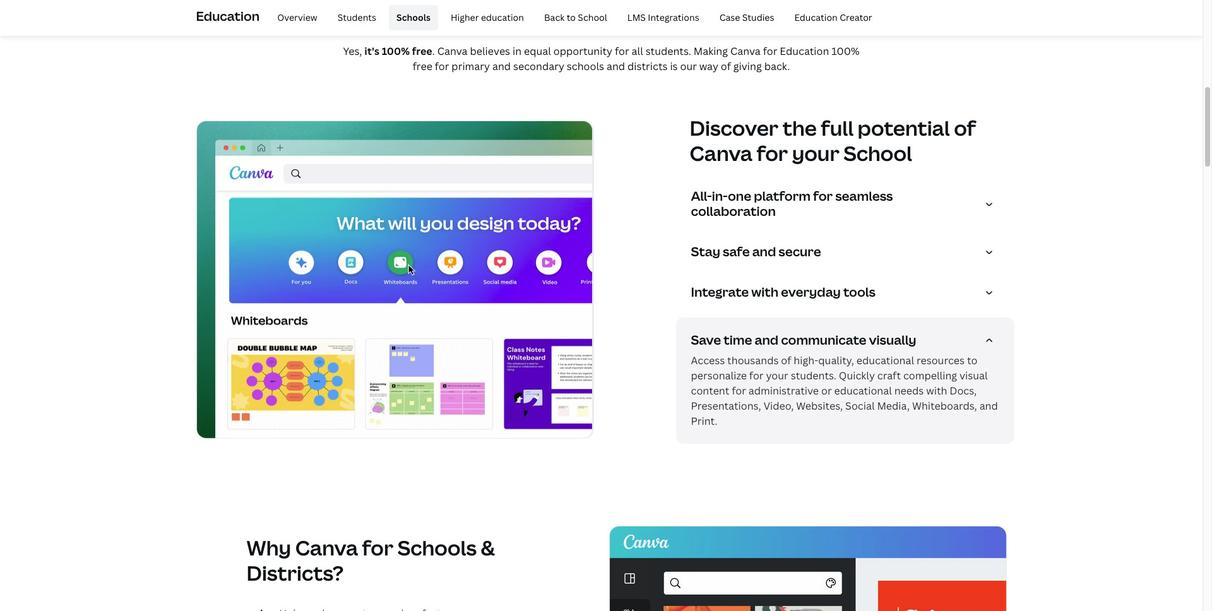 Task type: describe. For each thing, give the bounding box(es) containing it.
visually
[[869, 332, 917, 349]]

tools
[[844, 284, 876, 301]]

education for education creator
[[795, 11, 838, 23]]

case
[[720, 11, 740, 23]]

12
[[820, 0, 839, 9]]

it's
[[365, 44, 380, 58]]

access thousands of high-quality, educational resources to personalize for your students. quickly craft compelling visual content for administrative or educational needs with docs, presentations, video, websites, social media, whiteboards, and print.
[[691, 354, 998, 428]]

presentations,
[[691, 399, 761, 413]]

lms integrations
[[628, 11, 699, 23]]

giving
[[734, 59, 762, 73]]

back to school link
[[537, 5, 615, 30]]

education
[[481, 11, 524, 23]]

opportunity
[[554, 44, 613, 58]]

canva editor displaying collection of whiteboard templates image
[[196, 121, 594, 439]]

school inside menu bar
[[578, 11, 607, 23]]

canva right .
[[437, 44, 468, 58]]

students. inside access thousands of high-quality, educational resources to personalize for your students. quickly craft compelling visual content for administrative or educational needs with docs, presentations, video, websites, social media, whiteboards, and print.
[[791, 369, 837, 383]]

districts
[[628, 59, 668, 73]]

safe
[[723, 243, 750, 260]]

students
[[338, 11, 376, 23]]

lms integrations link
[[620, 5, 707, 30]]

of inside discover the full potential of canva for your school
[[954, 114, 976, 141]]

needs
[[895, 384, 924, 398]]

all-in-one platform for seamless collaboration
[[691, 188, 893, 220]]

communicate
[[781, 332, 867, 349]]

school inside discover the full potential of canva for your school
[[844, 140, 912, 167]]

seamless
[[836, 188, 893, 205]]

your inside a free visual communications suite for your k-12 school and district
[[750, 0, 798, 9]]

higher education
[[451, 11, 524, 23]]

one
[[728, 188, 752, 205]]

all-in-one platform for seamless collaboration button
[[691, 188, 1004, 224]]

free inside . canva believes in equal opportunity for all students. making canva for education 100% free for primary and secondary schools and districts is our way of giving back.
[[413, 59, 432, 73]]

all-
[[691, 188, 712, 205]]

save
[[691, 332, 721, 349]]

equal
[[524, 44, 551, 58]]

education creator link
[[787, 5, 880, 30]]

visual inside a free visual communications suite for your k-12 school and district
[[430, 0, 487, 9]]

education inside . canva believes in equal opportunity for all students. making canva for education 100% free for primary and secondary schools and districts is our way of giving back.
[[780, 44, 829, 58]]

why canva for schools & districts?
[[247, 534, 495, 587]]

integrate with everyday tools button
[[691, 284, 1004, 305]]

primary
[[452, 59, 490, 73]]

and inside stay safe and secure dropdown button
[[753, 243, 776, 260]]

is
[[670, 59, 678, 73]]

with inside dropdown button
[[752, 284, 779, 301]]

and inside a free visual communications suite for your k-12 school and district
[[578, 7, 616, 34]]

canva up giving
[[731, 44, 761, 58]]

menu bar containing overview
[[265, 5, 880, 30]]

why
[[247, 534, 291, 561]]

schools
[[567, 59, 604, 73]]

stay safe and secure button
[[691, 243, 1004, 265]]

personalize
[[691, 369, 747, 383]]

creator
[[840, 11, 873, 23]]

believes
[[470, 44, 510, 58]]

case studies link
[[712, 5, 782, 30]]

whiteboards,
[[913, 399, 977, 413]]

with inside access thousands of high-quality, educational resources to personalize for your students. quickly craft compelling visual content for administrative or educational needs with docs, presentations, video, websites, social media, whiteboards, and print.
[[927, 384, 948, 398]]

.
[[432, 44, 435, 58]]

save time and communicate visually button
[[691, 332, 1004, 353]]

higher
[[451, 11, 479, 23]]

the
[[783, 114, 817, 141]]

schools inside menu bar
[[397, 11, 431, 23]]

social
[[846, 399, 875, 413]]

canva inside discover the full potential of canva for your school
[[690, 140, 753, 167]]

print.
[[691, 414, 718, 428]]

district
[[620, 7, 695, 34]]

case studies
[[720, 11, 774, 23]]

stay safe and secure
[[691, 243, 821, 260]]

our
[[680, 59, 697, 73]]

collaboration
[[691, 203, 776, 220]]

platform
[[754, 188, 811, 205]]

yes, it's 100% free
[[343, 44, 432, 58]]

content
[[691, 384, 730, 398]]

discover the full potential of canva for your school
[[690, 114, 976, 167]]

time
[[724, 332, 752, 349]]

lms
[[628, 11, 646, 23]]

a
[[364, 0, 379, 9]]

and inside save time and communicate visually dropdown button
[[755, 332, 779, 349]]

quality,
[[819, 354, 854, 368]]

way
[[700, 59, 719, 73]]



Task type: vqa. For each thing, say whether or not it's contained in the screenshot.
Open Chat icon
no



Task type: locate. For each thing, give the bounding box(es) containing it.
of right way
[[721, 59, 731, 73]]

students. inside . canva believes in equal opportunity for all students. making canva for education 100% free for primary and secondary schools and districts is our way of giving back.
[[646, 44, 691, 58]]

stay
[[691, 243, 721, 260]]

0 vertical spatial schools
[[397, 11, 431, 23]]

canva right why on the bottom
[[295, 534, 358, 561]]

back
[[544, 11, 565, 23]]

or
[[822, 384, 832, 398]]

school up seamless
[[844, 140, 912, 167]]

educational up craft
[[857, 354, 914, 368]]

back.
[[765, 59, 790, 73]]

of inside access thousands of high-quality, educational resources to personalize for your students. quickly craft compelling visual content for administrative or educational needs with docs, presentations, video, websites, social media, whiteboards, and print.
[[781, 354, 792, 368]]

and right whiteboards,
[[980, 399, 998, 413]]

a free visual communications suite for your k-12 school and district
[[364, 0, 839, 34]]

save time and communicate visually
[[691, 332, 917, 349]]

and inside access thousands of high-quality, educational resources to personalize for your students. quickly craft compelling visual content for administrative or educational needs with docs, presentations, video, websites, social media, whiteboards, and print.
[[980, 399, 998, 413]]

0 vertical spatial school
[[578, 11, 607, 23]]

access
[[691, 354, 725, 368]]

to down communications
[[567, 11, 576, 23]]

education for education
[[196, 7, 260, 25]]

school
[[578, 11, 607, 23], [844, 140, 912, 167]]

2 vertical spatial free
[[413, 59, 432, 73]]

1 vertical spatial students.
[[791, 369, 837, 383]]

1 vertical spatial educational
[[835, 384, 892, 398]]

free inside a free visual communications suite for your k-12 school and district
[[383, 0, 426, 9]]

0 vertical spatial your
[[750, 0, 798, 9]]

100% right the it's
[[382, 44, 410, 58]]

schools
[[397, 11, 431, 23], [398, 534, 477, 561]]

potential
[[858, 114, 950, 141]]

with
[[752, 284, 779, 301], [927, 384, 948, 398]]

students.
[[646, 44, 691, 58], [791, 369, 837, 383]]

1 vertical spatial your
[[792, 140, 840, 167]]

your inside access thousands of high-quality, educational resources to personalize for your students. quickly craft compelling visual content for administrative or educational needs with docs, presentations, video, websites, social media, whiteboards, and print.
[[766, 369, 789, 383]]

your inside discover the full potential of canva for your school
[[792, 140, 840, 167]]

0 horizontal spatial students.
[[646, 44, 691, 58]]

canva inside why canva for schools & districts?
[[295, 534, 358, 561]]

with down stay safe and secure
[[752, 284, 779, 301]]

school down communications
[[578, 11, 607, 23]]

high-
[[794, 354, 819, 368]]

school
[[508, 7, 574, 34]]

0 horizontal spatial school
[[578, 11, 607, 23]]

yes,
[[343, 44, 362, 58]]

1 vertical spatial to
[[967, 354, 978, 368]]

and up thousands on the bottom
[[755, 332, 779, 349]]

secure
[[779, 243, 821, 260]]

students. down high-
[[791, 369, 837, 383]]

free down schools link
[[412, 44, 432, 58]]

&
[[481, 534, 495, 561]]

all
[[632, 44, 643, 58]]

for inside why canva for schools & districts?
[[362, 534, 394, 561]]

and right schools
[[607, 59, 625, 73]]

1 horizontal spatial with
[[927, 384, 948, 398]]

k-
[[802, 0, 820, 9]]

to inside access thousands of high-quality, educational resources to personalize for your students. quickly craft compelling visual content for administrative or educational needs with docs, presentations, video, websites, social media, whiteboards, and print.
[[967, 354, 978, 368]]

of inside . canva believes in equal opportunity for all students. making canva for education 100% free for primary and secondary schools and districts is our way of giving back.
[[721, 59, 731, 73]]

discover
[[690, 114, 779, 141]]

of right potential
[[954, 114, 976, 141]]

media,
[[877, 399, 910, 413]]

free
[[383, 0, 426, 9], [412, 44, 432, 58], [413, 59, 432, 73]]

visual
[[430, 0, 487, 9], [960, 369, 988, 383]]

everyday
[[781, 284, 841, 301]]

visual up docs,
[[960, 369, 988, 383]]

your up studies
[[750, 0, 798, 9]]

2 vertical spatial of
[[781, 354, 792, 368]]

for inside a free visual communications suite for your k-12 school and district
[[715, 0, 746, 9]]

free right a
[[383, 0, 426, 9]]

1 horizontal spatial students.
[[791, 369, 837, 383]]

websites,
[[796, 399, 843, 413]]

and down believes
[[493, 59, 511, 73]]

higher education link
[[443, 5, 532, 30]]

0 vertical spatial free
[[383, 0, 426, 9]]

your up administrative
[[766, 369, 789, 383]]

0 horizontal spatial with
[[752, 284, 779, 301]]

2 vertical spatial your
[[766, 369, 789, 383]]

1 horizontal spatial 100%
[[832, 44, 860, 58]]

1 vertical spatial of
[[954, 114, 976, 141]]

back to school
[[544, 11, 607, 23]]

and up opportunity
[[578, 7, 616, 34]]

for inside discover the full potential of canva for your school
[[757, 140, 788, 167]]

and right safe
[[753, 243, 776, 260]]

schools inside why canva for schools & districts?
[[398, 534, 477, 561]]

1 horizontal spatial visual
[[960, 369, 988, 383]]

0 horizontal spatial 100%
[[382, 44, 410, 58]]

to up docs,
[[967, 354, 978, 368]]

visual up higher
[[430, 0, 487, 9]]

1 horizontal spatial school
[[844, 140, 912, 167]]

of left high-
[[781, 354, 792, 368]]

integrate with everyday tools
[[691, 284, 876, 301]]

canva up in-
[[690, 140, 753, 167]]

1 vertical spatial schools
[[398, 534, 477, 561]]

schools link
[[389, 5, 438, 30]]

for inside all-in-one platform for seamless collaboration
[[813, 188, 833, 205]]

educational up social on the right of page
[[835, 384, 892, 398]]

quickly
[[839, 369, 875, 383]]

1 vertical spatial free
[[412, 44, 432, 58]]

thousands
[[728, 354, 779, 368]]

communications
[[491, 0, 658, 9]]

0 vertical spatial of
[[721, 59, 731, 73]]

1 vertical spatial school
[[844, 140, 912, 167]]

resources
[[917, 354, 965, 368]]

docs,
[[950, 384, 977, 398]]

full
[[821, 114, 854, 141]]

1 vertical spatial with
[[927, 384, 948, 398]]

0 vertical spatial educational
[[857, 354, 914, 368]]

schools up yes, it's 100% free
[[397, 11, 431, 23]]

canva
[[437, 44, 468, 58], [731, 44, 761, 58], [690, 140, 753, 167], [295, 534, 358, 561]]

to inside menu bar
[[567, 11, 576, 23]]

1 horizontal spatial of
[[781, 354, 792, 368]]

in
[[513, 44, 522, 58]]

. canva believes in equal opportunity for all students. making canva for education 100% free for primary and secondary schools and districts is our way of giving back.
[[413, 44, 860, 73]]

overview link
[[270, 5, 325, 30]]

with down compelling
[[927, 384, 948, 398]]

1 vertical spatial visual
[[960, 369, 988, 383]]

education creator
[[795, 11, 873, 23]]

students link
[[330, 5, 384, 30]]

education inside menu bar
[[795, 11, 838, 23]]

in-
[[712, 188, 728, 205]]

0 vertical spatial with
[[752, 284, 779, 301]]

0 vertical spatial visual
[[430, 0, 487, 9]]

1 100% from the left
[[382, 44, 410, 58]]

2 100% from the left
[[832, 44, 860, 58]]

your up platform
[[792, 140, 840, 167]]

administrative
[[749, 384, 819, 398]]

your
[[750, 0, 798, 9], [792, 140, 840, 167], [766, 369, 789, 383]]

districts?
[[247, 559, 344, 587]]

0 vertical spatial to
[[567, 11, 576, 23]]

integrations
[[648, 11, 699, 23]]

100% down 'creator' in the top of the page
[[832, 44, 860, 58]]

education
[[196, 7, 260, 25], [795, 11, 838, 23], [780, 44, 829, 58]]

of
[[721, 59, 731, 73], [954, 114, 976, 141], [781, 354, 792, 368]]

overview
[[277, 11, 317, 23]]

making
[[694, 44, 728, 58]]

free down .
[[413, 59, 432, 73]]

craft
[[878, 369, 901, 383]]

0 vertical spatial students.
[[646, 44, 691, 58]]

2 horizontal spatial of
[[954, 114, 976, 141]]

for
[[715, 0, 746, 9], [615, 44, 629, 58], [763, 44, 778, 58], [435, 59, 449, 73], [757, 140, 788, 167], [813, 188, 833, 205], [750, 369, 764, 383], [732, 384, 746, 398], [362, 534, 394, 561]]

0 horizontal spatial to
[[567, 11, 576, 23]]

0 horizontal spatial of
[[721, 59, 731, 73]]

video,
[[764, 399, 794, 413]]

0 horizontal spatial visual
[[430, 0, 487, 9]]

suite
[[662, 0, 711, 9]]

compelling
[[904, 369, 957, 383]]

1 horizontal spatial to
[[967, 354, 978, 368]]

100% inside . canva believes in equal opportunity for all students. making canva for education 100% free for primary and secondary schools and districts is our way of giving back.
[[832, 44, 860, 58]]

integrate
[[691, 284, 749, 301]]

students. up is
[[646, 44, 691, 58]]

visual inside access thousands of high-quality, educational resources to personalize for your students. quickly craft compelling visual content for administrative or educational needs with docs, presentations, video, websites, social media, whiteboards, and print.
[[960, 369, 988, 383]]

schools left &
[[398, 534, 477, 561]]

menu bar
[[265, 5, 880, 30]]



